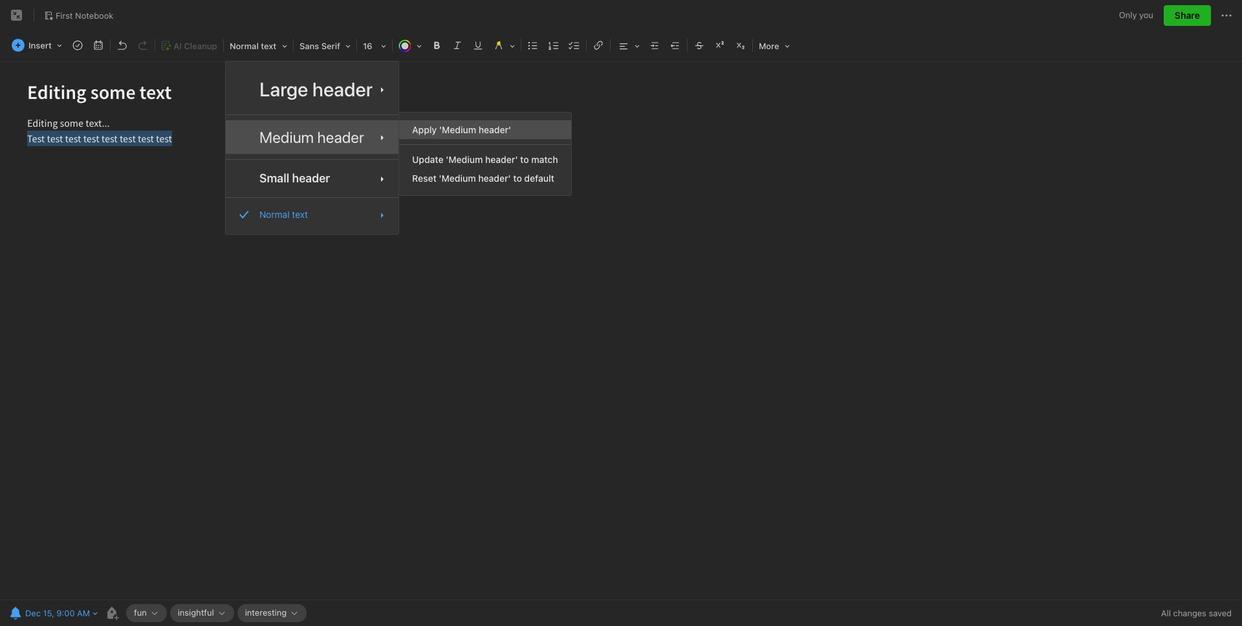 Task type: describe. For each thing, give the bounding box(es) containing it.
small header link
[[226, 165, 399, 192]]

update
[[412, 154, 444, 165]]

subscript image
[[732, 36, 750, 54]]

1 vertical spatial normal text
[[259, 209, 308, 220]]

normal text link
[[226, 203, 399, 226]]

match
[[531, 154, 558, 165]]

you
[[1139, 10, 1154, 20]]

fun button
[[126, 604, 167, 622]]

Edit reminder field
[[6, 604, 99, 622]]

sans serif
[[300, 41, 340, 51]]

small
[[259, 172, 289, 185]]

text inside [object object] field
[[292, 209, 308, 220]]

insightful button
[[170, 604, 234, 622]]

Font size field
[[358, 36, 391, 55]]

insert
[[28, 40, 52, 50]]

medium header
[[259, 128, 364, 146]]

insightful
[[178, 608, 214, 618]]

header' for match
[[485, 154, 518, 165]]

saved
[[1209, 608, 1232, 619]]

9:00
[[57, 608, 75, 619]]

to for match
[[520, 154, 529, 165]]

reset
[[412, 173, 437, 184]]

Insert field
[[8, 36, 67, 54]]

[object Object] field
[[226, 69, 399, 109]]

undo image
[[113, 36, 131, 54]]

dropdown list menu containing apply 'medium header'
[[399, 120, 571, 188]]

header' inside menu item
[[479, 124, 511, 135]]

More actions field
[[1219, 5, 1235, 26]]

medium header link
[[226, 120, 399, 154]]

all
[[1161, 608, 1171, 619]]

interesting Tag actions field
[[287, 609, 299, 618]]

share button
[[1164, 5, 1211, 26]]

apply 'medium header' menu item
[[399, 120, 571, 139]]

superscript image
[[711, 36, 729, 54]]

insert link image
[[589, 36, 608, 54]]

collapse note image
[[9, 8, 25, 23]]

bold image
[[428, 36, 446, 54]]

sans
[[300, 41, 319, 51]]

task image
[[69, 36, 87, 54]]

apply
[[412, 124, 437, 135]]

fun
[[134, 608, 147, 618]]

'medium for reset
[[439, 173, 476, 184]]

header' for default
[[478, 173, 511, 184]]

header for large header
[[312, 78, 373, 100]]

am
[[77, 608, 90, 619]]

16
[[363, 41, 372, 51]]

first notebook button
[[39, 6, 118, 25]]

dec
[[25, 608, 41, 619]]

calendar event image
[[89, 36, 107, 54]]

normal text inside heading level field
[[230, 41, 276, 51]]

strikethrough image
[[690, 36, 708, 54]]



Task type: locate. For each thing, give the bounding box(es) containing it.
text down small header at top left
[[292, 209, 308, 220]]

'medium right reset
[[439, 173, 476, 184]]

header inside field
[[312, 78, 373, 100]]

dec 15, 9:00 am button
[[6, 604, 91, 622]]

0 vertical spatial to
[[520, 154, 529, 165]]

to
[[520, 154, 529, 165], [513, 173, 522, 184]]

checklist image
[[565, 36, 584, 54]]

dropdown list menu containing large header
[[226, 69, 399, 226]]

header'
[[479, 124, 511, 135], [485, 154, 518, 165], [478, 173, 511, 184]]

2 vertical spatial 'medium
[[439, 173, 476, 184]]

medium
[[259, 128, 314, 146]]

'medium for apply
[[439, 124, 476, 135]]

to left the default
[[513, 173, 522, 184]]

0 vertical spatial normal
[[230, 41, 259, 51]]

Alignment field
[[612, 36, 644, 55]]

normal text up large
[[230, 41, 276, 51]]

large header
[[259, 78, 373, 100]]

0 vertical spatial header
[[312, 78, 373, 100]]

Highlight field
[[488, 36, 520, 55]]

[object object] field containing medium header
[[226, 120, 399, 154]]

header for small header
[[292, 172, 330, 185]]

large header link
[[226, 69, 399, 109]]

15,
[[43, 608, 54, 619]]

to for default
[[513, 173, 522, 184]]

normal text down 'small' on the left of page
[[259, 209, 308, 220]]

2 vertical spatial header
[[292, 172, 330, 185]]

header' up reset 'medium header' to default link at the top left
[[485, 154, 518, 165]]

2 [object object] field from the top
[[226, 165, 399, 192]]

[object object] field containing normal text
[[226, 203, 399, 226]]

interesting
[[245, 608, 287, 618]]

1 horizontal spatial text
[[292, 209, 308, 220]]

serif
[[321, 41, 340, 51]]

default
[[524, 173, 554, 184]]

outdent image
[[666, 36, 685, 54]]

1 vertical spatial 'medium
[[446, 154, 483, 165]]

[object object] field up small header link
[[226, 120, 399, 154]]

header up small header link
[[317, 128, 364, 146]]

[object object] field down small header link
[[226, 203, 399, 226]]

'medium for update
[[446, 154, 483, 165]]

Font color field
[[394, 36, 426, 55]]

note window element
[[0, 0, 1242, 626]]

dropdown list menu
[[226, 69, 399, 226], [399, 120, 571, 188]]

bulleted list image
[[524, 36, 542, 54]]

header down serif
[[312, 78, 373, 100]]

normal
[[230, 41, 259, 51], [259, 209, 290, 220]]

italic image
[[448, 36, 466, 54]]

normal text
[[230, 41, 276, 51], [259, 209, 308, 220]]

share
[[1175, 10, 1200, 21]]

insightful Tag actions field
[[214, 609, 226, 618]]

all changes saved
[[1161, 608, 1232, 619]]

'medium up reset 'medium header' to default
[[446, 154, 483, 165]]

header for medium header
[[317, 128, 364, 146]]

1 vertical spatial text
[[292, 209, 308, 220]]

to left match
[[520, 154, 529, 165]]

2 vertical spatial header'
[[478, 173, 511, 184]]

underline image
[[469, 36, 487, 54]]

header inside menu item
[[317, 128, 364, 146]]

more
[[759, 41, 779, 51]]

only
[[1119, 10, 1137, 20]]

'medium
[[439, 124, 476, 135], [446, 154, 483, 165], [439, 173, 476, 184]]

first
[[56, 10, 73, 20]]

0 vertical spatial 'medium
[[439, 124, 476, 135]]

only you
[[1119, 10, 1154, 20]]

update 'medium header' to match link
[[399, 150, 571, 169]]

reset 'medium header' to default link
[[399, 169, 571, 188]]

notebook
[[75, 10, 113, 20]]

first notebook
[[56, 10, 113, 20]]

apply 'medium header'
[[412, 124, 511, 135]]

Font family field
[[295, 36, 355, 55]]

0 vertical spatial header'
[[479, 124, 511, 135]]

1 horizontal spatial normal
[[259, 209, 290, 220]]

1 vertical spatial header
[[317, 128, 364, 146]]

0 horizontal spatial dropdown list menu
[[226, 69, 399, 226]]

0 vertical spatial [object object] field
[[226, 120, 399, 154]]

header' up update 'medium header' to match
[[479, 124, 511, 135]]

0 vertical spatial normal text
[[230, 41, 276, 51]]

header up the normal text link
[[292, 172, 330, 185]]

indent image
[[646, 36, 664, 54]]

fun Tag actions field
[[147, 609, 159, 618]]

update 'medium header' to match
[[412, 154, 558, 165]]

3 [object object] field from the top
[[226, 203, 399, 226]]

0 horizontal spatial normal
[[230, 41, 259, 51]]

more actions image
[[1219, 8, 1235, 23]]

interesting button
[[237, 604, 307, 622]]

1 vertical spatial header'
[[485, 154, 518, 165]]

1 vertical spatial to
[[513, 173, 522, 184]]

[object object] field up the normal text link
[[226, 165, 399, 192]]

1 horizontal spatial dropdown list menu
[[399, 120, 571, 188]]

'medium right apply
[[439, 124, 476, 135]]

header
[[312, 78, 373, 100], [317, 128, 364, 146], [292, 172, 330, 185]]

add tag image
[[104, 606, 120, 621]]

large
[[259, 78, 308, 100]]

small header
[[259, 172, 330, 185]]

apply 'medium header' link
[[399, 120, 571, 139]]

1 vertical spatial normal
[[259, 209, 290, 220]]

normal inside heading level field
[[230, 41, 259, 51]]

2 vertical spatial [object object] field
[[226, 203, 399, 226]]

medium header menu item
[[226, 120, 399, 154]]

Note Editor text field
[[0, 62, 1242, 600]]

header' down update 'medium header' to match
[[478, 173, 511, 184]]

text left sans
[[261, 41, 276, 51]]

[object Object] field
[[226, 120, 399, 154], [226, 165, 399, 192], [226, 203, 399, 226]]

text
[[261, 41, 276, 51], [292, 209, 308, 220]]

0 horizontal spatial text
[[261, 41, 276, 51]]

text inside heading level field
[[261, 41, 276, 51]]

dec 15, 9:00 am
[[25, 608, 90, 619]]

reset 'medium header' to default
[[412, 173, 554, 184]]

numbered list image
[[545, 36, 563, 54]]

1 vertical spatial [object object] field
[[226, 165, 399, 192]]

1 [object object] field from the top
[[226, 120, 399, 154]]

0 vertical spatial text
[[261, 41, 276, 51]]

More field
[[754, 36, 794, 55]]

[object object] field containing small header
[[226, 165, 399, 192]]

Heading level field
[[225, 36, 292, 55]]

'medium inside menu item
[[439, 124, 476, 135]]

changes
[[1173, 608, 1207, 619]]



Task type: vqa. For each thing, say whether or not it's contained in the screenshot.
topmost Customize
no



